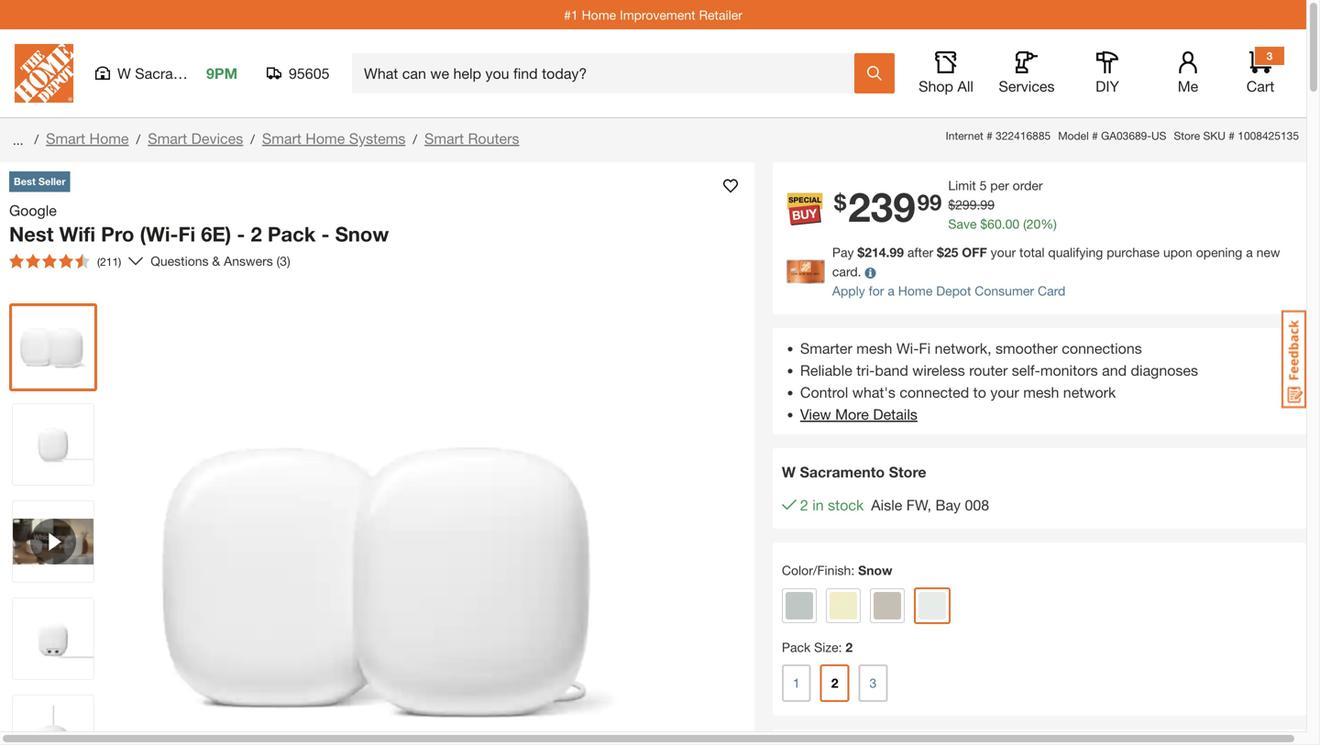 Task type: vqa. For each thing, say whether or not it's contained in the screenshot.
Home Decor, Furniture & Kitchenware link
no



Task type: locate. For each thing, give the bounding box(es) containing it.
0 horizontal spatial a
[[888, 283, 895, 298]]

limit
[[948, 178, 976, 193]]

w sacramento store
[[782, 463, 927, 481]]

2 down size at the bottom right of page
[[831, 676, 839, 691]]

fog image
[[786, 592, 813, 620]]

store
[[1174, 129, 1200, 142], [889, 463, 927, 481]]

google
[[9, 202, 57, 219]]

$
[[834, 189, 847, 215], [948, 197, 956, 212], [981, 216, 988, 232], [858, 245, 865, 260], [937, 245, 944, 260]]

0 vertical spatial sacramento
[[135, 65, 215, 82]]

lemongrass image
[[830, 592, 857, 620]]

pack
[[268, 222, 316, 246], [782, 640, 811, 655]]

pack inside google nest wifi pro (wi-fi 6e) - 2 pack - snow
[[268, 222, 316, 246]]

1 horizontal spatial snow
[[858, 563, 893, 578]]

your
[[991, 245, 1016, 260], [991, 384, 1019, 401]]

/ right smart home link
[[136, 132, 140, 147]]

apply for a home depot consumer card
[[832, 283, 1066, 298]]

0 vertical spatial fi
[[178, 222, 195, 246]]

home right #1
[[582, 7, 616, 22]]

smart home systems link
[[262, 130, 406, 147]]

new
[[1257, 245, 1280, 260]]

pack left size at the bottom right of page
[[782, 640, 811, 655]]

99
[[918, 189, 942, 215], [981, 197, 995, 212]]

. left (
[[1002, 216, 1006, 232]]

add to list image
[[723, 179, 738, 193]]

cart
[[1247, 77, 1275, 95]]

008
[[965, 497, 990, 514]]

smart right devices
[[262, 130, 302, 147]]

$ 239 99
[[834, 182, 942, 231]]

0 vertical spatial mesh
[[857, 340, 893, 357]]

a left "new"
[[1246, 245, 1253, 260]]

2 horizontal spatial #
[[1229, 129, 1235, 142]]

snow google smart routers ga03689 us 40.2 image
[[13, 599, 94, 679]]

2 button
[[820, 665, 850, 702]]

/
[[34, 132, 39, 147], [136, 132, 140, 147], [251, 132, 255, 147], [413, 132, 417, 147]]

$ right after
[[937, 245, 944, 260]]

1 button
[[782, 665, 811, 702]]

1 horizontal spatial sacramento
[[800, 463, 885, 481]]

2
[[251, 222, 262, 246], [800, 497, 809, 514], [846, 640, 853, 655], [831, 676, 839, 691]]

pack size : 2
[[782, 640, 853, 655]]

2 left in
[[800, 497, 809, 514]]

internet
[[946, 129, 984, 142]]

pack up (3)
[[268, 222, 316, 246]]

1 vertical spatial pack
[[782, 640, 811, 655]]

sacramento up stock
[[800, 463, 885, 481]]

... button
[[9, 127, 27, 153]]

.
[[977, 197, 981, 212], [1002, 216, 1006, 232]]

1 horizontal spatial a
[[1246, 245, 1253, 260]]

0 horizontal spatial 3
[[870, 676, 877, 691]]

0 vertical spatial snow
[[335, 222, 389, 246]]

0 vertical spatial a
[[1246, 245, 1253, 260]]

limit 5 per order $ 299 . 99 save $ 60 . 00 ( 20 %)
[[948, 178, 1057, 232]]

$ down limit
[[948, 197, 956, 212]]

your inside smarter mesh wi-fi network, smoother connections reliable tri-band wireless router self-monitors and diagnoses control what's connected to your mesh network view more details
[[991, 384, 1019, 401]]

smart
[[46, 130, 85, 147], [148, 130, 187, 147], [262, 130, 302, 147], [425, 130, 464, 147]]

1 # from the left
[[987, 129, 993, 142]]

$ right the pay
[[858, 245, 865, 260]]

reliable
[[800, 362, 853, 379]]

1 horizontal spatial w
[[782, 463, 796, 481]]

1 vertical spatial .
[[1002, 216, 1006, 232]]

1 vertical spatial :
[[839, 640, 842, 655]]

1 horizontal spatial 99
[[981, 197, 995, 212]]

1 horizontal spatial .
[[1002, 216, 1006, 232]]

: up 2 button
[[839, 640, 842, 655]]

opening
[[1196, 245, 1243, 260]]

pay
[[832, 245, 854, 260]]

monitors
[[1041, 362, 1098, 379]]

0 horizontal spatial w
[[117, 65, 131, 82]]

0 horizontal spatial .
[[977, 197, 981, 212]]

stock
[[828, 497, 864, 514]]

0 horizontal spatial -
[[237, 222, 245, 246]]

a right for
[[888, 283, 895, 298]]

/ right the ...
[[34, 132, 39, 147]]

routers
[[468, 130, 519, 147]]

/ right devices
[[251, 132, 255, 147]]

0 vertical spatial your
[[991, 245, 1016, 260]]

home left the smart devices 'link'
[[89, 130, 129, 147]]

fi up questions
[[178, 222, 195, 246]]

store left the sku
[[1174, 129, 1200, 142]]

1 - from the left
[[237, 222, 245, 246]]

1 vertical spatial sacramento
[[800, 463, 885, 481]]

1 horizontal spatial mesh
[[1023, 384, 1059, 401]]

1 horizontal spatial fi
[[919, 340, 931, 357]]

3 smart from the left
[[262, 130, 302, 147]]

1 horizontal spatial #
[[1092, 129, 1098, 142]]

0 horizontal spatial sacramento
[[135, 65, 215, 82]]

3 inside "cart 3"
[[1267, 50, 1273, 62]]

$ inside $ 239 99
[[834, 189, 847, 215]]

0 horizontal spatial :
[[839, 640, 842, 655]]

0 vertical spatial :
[[851, 563, 855, 578]]

diy
[[1096, 77, 1119, 95]]

#
[[987, 129, 993, 142], [1092, 129, 1098, 142], [1229, 129, 1235, 142]]

0 horizontal spatial #
[[987, 129, 993, 142]]

me button
[[1159, 51, 1218, 95]]

0 vertical spatial w
[[117, 65, 131, 82]]

fi
[[178, 222, 195, 246], [919, 340, 931, 357]]

(211) link
[[2, 247, 143, 276]]

your right to
[[991, 384, 1019, 401]]

1 your from the top
[[991, 245, 1016, 260]]

network,
[[935, 340, 992, 357]]

me
[[1178, 77, 1199, 95]]

smart left devices
[[148, 130, 187, 147]]

snow google smart routers ga03689 us e1.1 image
[[13, 404, 94, 485]]

store up fw,
[[889, 463, 927, 481]]

3
[[1267, 50, 1273, 62], [870, 676, 877, 691]]

1 horizontal spatial store
[[1174, 129, 1200, 142]]

2 up answers
[[251, 222, 262, 246]]

sacramento for store
[[800, 463, 885, 481]]

0 horizontal spatial fi
[[178, 222, 195, 246]]

(wi-
[[140, 222, 178, 246]]

ga03689-
[[1101, 129, 1152, 142]]

more
[[835, 406, 869, 423]]

3 inside "button"
[[870, 676, 877, 691]]

1 vertical spatial a
[[888, 283, 895, 298]]

what's
[[853, 384, 896, 401]]

1 vertical spatial w
[[782, 463, 796, 481]]

99 down the 5
[[981, 197, 995, 212]]

1 vertical spatial 3
[[870, 676, 877, 691]]

smart left routers
[[425, 130, 464, 147]]

google link
[[9, 199, 64, 221]]

smoother
[[996, 340, 1058, 357]]

What can we help you find today? search field
[[364, 54, 854, 93]]

sacramento
[[135, 65, 215, 82], [800, 463, 885, 481]]

snow image
[[919, 592, 946, 620]]

view
[[800, 406, 831, 423]]

info image
[[865, 268, 876, 279]]

a
[[1246, 245, 1253, 260], [888, 283, 895, 298]]

a inside "your total qualifying purchase upon opening a new card."
[[1246, 245, 1253, 260]]

. down the 5
[[977, 197, 981, 212]]

smart up seller
[[46, 130, 85, 147]]

w
[[117, 65, 131, 82], [782, 463, 796, 481]]

/ right systems
[[413, 132, 417, 147]]

1
[[793, 676, 800, 691]]

0 vertical spatial 3
[[1267, 50, 1273, 62]]

# right the sku
[[1229, 129, 1235, 142]]

snow google smart routers ga03689 us a0.3 image
[[13, 696, 94, 745]]

# right internet
[[987, 129, 993, 142]]

214.99
[[865, 245, 904, 260]]

0 vertical spatial .
[[977, 197, 981, 212]]

pro
[[101, 222, 134, 246]]

2 your from the top
[[991, 384, 1019, 401]]

all
[[958, 77, 974, 95]]

1008425135
[[1238, 129, 1299, 142]]

3 up cart
[[1267, 50, 1273, 62]]

0 horizontal spatial pack
[[268, 222, 316, 246]]

1 horizontal spatial 3
[[1267, 50, 1273, 62]]

mesh down self-
[[1023, 384, 1059, 401]]

1 vertical spatial mesh
[[1023, 384, 1059, 401]]

99 left limit
[[918, 189, 942, 215]]

card
[[1038, 283, 1066, 298]]

mesh up tri-
[[857, 340, 893, 357]]

the home depot logo image
[[15, 44, 73, 103]]

2 smart from the left
[[148, 130, 187, 147]]

wifi
[[59, 222, 95, 246]]

smarter
[[800, 340, 853, 357]]

w for w sacramento 9pm
[[117, 65, 131, 82]]

$ left '239'
[[834, 189, 847, 215]]

sacramento up the smart devices 'link'
[[135, 65, 215, 82]]

0 horizontal spatial snow
[[335, 222, 389, 246]]

1 vertical spatial fi
[[919, 340, 931, 357]]

# right model
[[1092, 129, 1098, 142]]

0 horizontal spatial 99
[[918, 189, 942, 215]]

purchase
[[1107, 245, 1160, 260]]

(
[[1023, 216, 1027, 232]]

fi inside google nest wifi pro (wi-fi 6e) - 2 pack - snow
[[178, 222, 195, 246]]

model
[[1058, 129, 1089, 142]]

fi up wireless
[[919, 340, 931, 357]]

5
[[980, 178, 987, 193]]

: up lemongrass icon
[[851, 563, 855, 578]]

3 right 2 button
[[870, 676, 877, 691]]

1 horizontal spatial -
[[321, 222, 330, 246]]

after
[[908, 245, 934, 260]]

your left total
[[991, 245, 1016, 260]]

2 / from the left
[[136, 132, 140, 147]]

1 vertical spatial your
[[991, 384, 1019, 401]]

...
[[13, 132, 23, 148]]

answers
[[224, 254, 273, 269]]

299
[[956, 197, 977, 212]]

w sacramento 9pm
[[117, 65, 238, 82]]

(3)
[[277, 254, 290, 269]]

size
[[814, 640, 839, 655]]

1 vertical spatial store
[[889, 463, 927, 481]]

0 vertical spatial pack
[[268, 222, 316, 246]]

feedback link image
[[1282, 310, 1307, 409]]



Task type: describe. For each thing, give the bounding box(es) containing it.
0 vertical spatial store
[[1174, 129, 1200, 142]]

improvement
[[620, 7, 696, 22]]

diy button
[[1078, 51, 1137, 95]]

your inside "your total qualifying purchase upon opening a new card."
[[991, 245, 1016, 260]]

in
[[813, 497, 824, 514]]

cart 3
[[1247, 50, 1275, 95]]

per
[[991, 178, 1009, 193]]

2 inside button
[[831, 676, 839, 691]]

connected
[[900, 384, 969, 401]]

(211) button
[[2, 247, 129, 276]]

(211)
[[97, 255, 121, 268]]

$ right save
[[981, 216, 988, 232]]

6e)
[[201, 222, 231, 246]]

sacramento for 9pm
[[135, 65, 215, 82]]

linen image
[[874, 592, 901, 620]]

fw,
[[907, 497, 932, 514]]

smart home link
[[46, 130, 129, 147]]

aisle
[[871, 497, 903, 514]]

2 - from the left
[[321, 222, 330, 246]]

network
[[1063, 384, 1116, 401]]

00
[[1006, 216, 1020, 232]]

bay
[[936, 497, 961, 514]]

sku
[[1203, 129, 1226, 142]]

snow inside google nest wifi pro (wi-fi 6e) - 2 pack - snow
[[335, 222, 389, 246]]

view more details link
[[800, 406, 918, 423]]

snow google smart routers ga03689 us 64.0 image
[[13, 307, 94, 388]]

best
[[14, 176, 36, 188]]

95605 button
[[267, 64, 330, 83]]

card.
[[832, 264, 861, 279]]

2 inside google nest wifi pro (wi-fi 6e) - 2 pack - snow
[[251, 222, 262, 246]]

smart devices link
[[148, 130, 243, 147]]

control
[[800, 384, 848, 401]]

#1
[[564, 7, 578, 22]]

to
[[973, 384, 987, 401]]

95605
[[289, 65, 330, 82]]

systems
[[349, 130, 406, 147]]

0 horizontal spatial store
[[889, 463, 927, 481]]

apply for a home depot consumer card link
[[832, 283, 1066, 298]]

and
[[1102, 362, 1127, 379]]

google nest wifi pro (wi-fi 6e) - 2 pack - snow
[[9, 202, 389, 246]]

services button
[[998, 51, 1056, 95]]

us
[[1152, 129, 1167, 142]]

home left systems
[[306, 130, 345, 147]]

fi inside smarter mesh wi-fi network, smoother connections reliable tri-band wireless router self-monitors and diagnoses control what's connected to your mesh network view more details
[[919, 340, 931, 357]]

4 / from the left
[[413, 132, 417, 147]]

1 horizontal spatial pack
[[782, 640, 811, 655]]

connections
[[1062, 340, 1142, 357]]

questions & answers (3)
[[151, 254, 290, 269]]

apply now image
[[787, 260, 832, 284]]

best seller
[[14, 176, 66, 188]]

save
[[948, 216, 977, 232]]

seller
[[38, 176, 66, 188]]

shop all
[[919, 77, 974, 95]]

2 right size at the bottom right of page
[[846, 640, 853, 655]]

for
[[869, 283, 884, 298]]

#1 home improvement retailer
[[564, 7, 743, 22]]

color/finish : snow
[[782, 563, 893, 578]]

home left depot
[[898, 283, 933, 298]]

devices
[[191, 130, 243, 147]]

self-
[[1012, 362, 1041, 379]]

1 smart from the left
[[46, 130, 85, 147]]

25
[[944, 245, 959, 260]]

smart routers link
[[425, 130, 519, 147]]

consumer
[[975, 283, 1034, 298]]

4.5 stars image
[[9, 254, 90, 269]]

w for w sacramento store
[[782, 463, 796, 481]]

4 smart from the left
[[425, 130, 464, 147]]

... / smart home / smart devices / smart home systems / smart routers
[[9, 130, 519, 148]]

pay $ 214.99 after $ 25 off
[[832, 245, 987, 260]]

details
[[873, 406, 918, 423]]

nest
[[9, 222, 54, 246]]

questions
[[151, 254, 209, 269]]

off
[[962, 245, 987, 260]]

color/finish
[[782, 563, 851, 578]]

1 vertical spatial snow
[[858, 563, 893, 578]]

239
[[848, 182, 916, 231]]

retailer
[[699, 7, 743, 22]]

smarter mesh wi-fi network, smoother connections reliable tri-band wireless router self-monitors and diagnoses control what's connected to your mesh network view more details
[[800, 340, 1198, 423]]

aisle fw, bay 008
[[871, 497, 990, 514]]

router
[[969, 362, 1008, 379]]

9pm
[[206, 65, 238, 82]]

1 horizontal spatial :
[[851, 563, 855, 578]]

shop all button
[[917, 51, 976, 95]]

2 # from the left
[[1092, 129, 1098, 142]]

apply
[[832, 283, 865, 298]]

3 # from the left
[[1229, 129, 1235, 142]]

qualifying
[[1048, 245, 1103, 260]]

wireless
[[913, 362, 965, 379]]

tri-
[[857, 362, 875, 379]]

1 / from the left
[[34, 132, 39, 147]]

99 inside $ 239 99
[[918, 189, 942, 215]]

0 horizontal spatial mesh
[[857, 340, 893, 357]]

band
[[875, 362, 909, 379]]

20
[[1027, 216, 1041, 232]]

3 / from the left
[[251, 132, 255, 147]]

99 inside limit 5 per order $ 299 . 99 save $ 60 . 00 ( 20 %)
[[981, 197, 995, 212]]

60
[[988, 216, 1002, 232]]

your total qualifying purchase upon opening a new card.
[[832, 245, 1280, 279]]

upon
[[1164, 245, 1193, 260]]

&
[[212, 254, 220, 269]]

wi-
[[897, 340, 919, 357]]

6315996524112 image
[[13, 502, 94, 582]]



